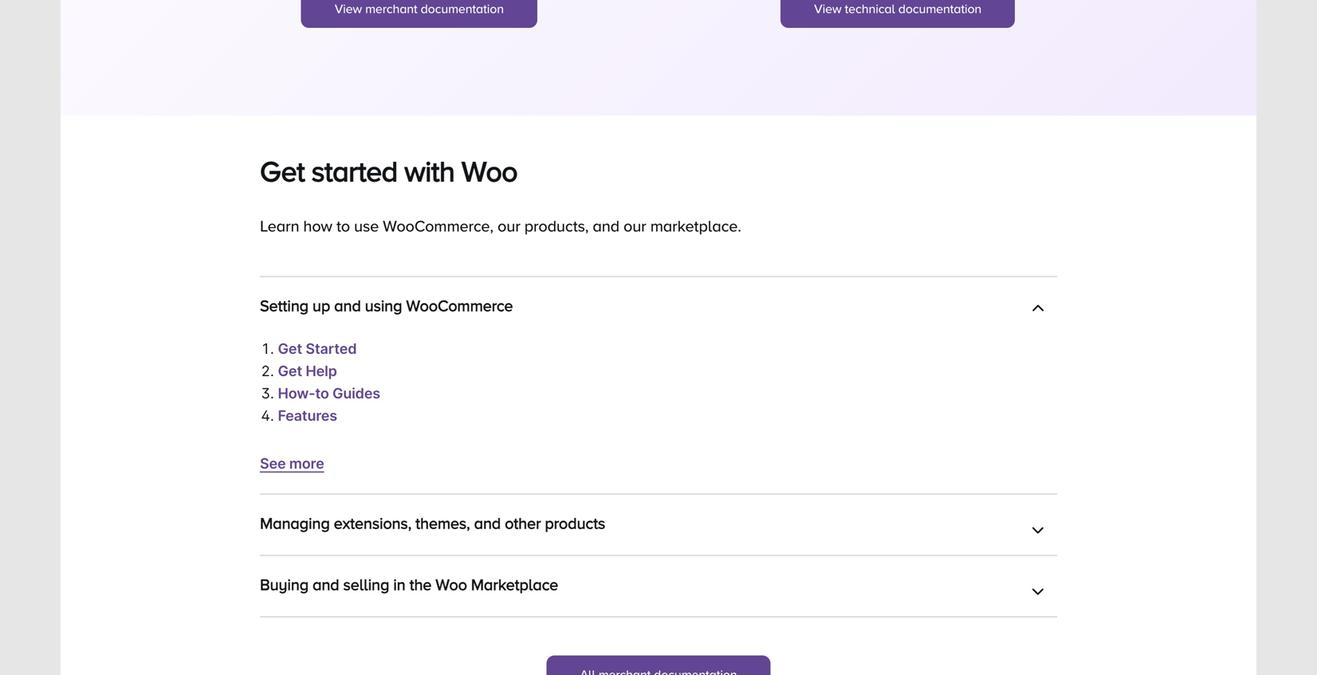 Task type: describe. For each thing, give the bounding box(es) containing it.
learn
[[260, 217, 299, 235]]

see
[[260, 455, 286, 472]]

documentation for view merchant documentation
[[421, 1, 504, 15]]

get started get help how-to guides features
[[278, 340, 380, 425]]

themes
[[278, 580, 333, 598]]

2 vertical spatial get
[[278, 363, 302, 380]]

and left other
[[474, 514, 501, 532]]

started
[[312, 155, 398, 187]]

and right "products,"
[[593, 217, 620, 235]]

get for get started get help how-to guides features
[[278, 340, 302, 358]]

extensions,
[[334, 514, 412, 532]]

and right up
[[334, 297, 361, 315]]

2 our from the left
[[624, 217, 646, 235]]

marketplace
[[471, 576, 558, 594]]

chevron up image
[[1032, 520, 1045, 536]]

chevron up image for setting up and using woocommerce
[[1032, 303, 1045, 319]]

woocommerce inside themes woocommerce payments
[[278, 602, 383, 620]]

features link
[[278, 407, 337, 425]]

how-
[[278, 385, 315, 402]]

get help link
[[278, 363, 337, 380]]

buying
[[260, 576, 309, 594]]

setting up and using woocommerce
[[260, 297, 513, 315]]

and left selling
[[313, 576, 339, 594]]

view technical documentation
[[814, 1, 982, 15]]

use
[[354, 217, 379, 235]]

in
[[393, 576, 406, 594]]

view technical documentation link
[[781, 0, 1015, 28]]

managing extensions, themes, and other products
[[260, 514, 605, 532]]

setting
[[260, 297, 309, 315]]

with
[[404, 155, 455, 187]]

technical
[[845, 1, 895, 15]]

up
[[313, 297, 330, 315]]

marketplace.
[[650, 217, 741, 235]]

documentation for view technical documentation
[[899, 1, 982, 15]]

view merchant documentation link
[[301, 0, 537, 28]]

other
[[505, 514, 541, 532]]

1 our from the left
[[498, 217, 521, 235]]

woocommerce,
[[383, 217, 494, 235]]



Task type: vqa. For each thing, say whether or not it's contained in the screenshot.
checkbox
no



Task type: locate. For each thing, give the bounding box(es) containing it.
to down help
[[315, 385, 329, 402]]

view left the 'technical' at right top
[[814, 1, 842, 15]]

documentation right merchant
[[421, 1, 504, 15]]

view merchant documentation
[[335, 1, 504, 15]]

get for get started with woo
[[260, 155, 305, 187]]

products
[[545, 514, 605, 532]]

using
[[365, 297, 402, 315]]

themes link
[[278, 580, 333, 598]]

chevron up image for buying and selling in the woo marketplace
[[1032, 582, 1045, 598]]

woocommerce down themes link
[[278, 602, 383, 620]]

1 horizontal spatial documentation
[[899, 1, 982, 15]]

get started with woo
[[260, 155, 518, 187]]

started
[[306, 340, 357, 358]]

guides
[[332, 385, 380, 402]]

2 documentation from the left
[[899, 1, 982, 15]]

how
[[303, 217, 332, 235]]

1 vertical spatial get
[[278, 340, 302, 358]]

view
[[335, 1, 362, 15], [814, 1, 842, 15]]

woo right the
[[436, 576, 467, 594]]

themes,
[[416, 514, 470, 532]]

features
[[278, 407, 337, 425]]

1 horizontal spatial our
[[624, 217, 646, 235]]

0 vertical spatial chevron up image
[[1032, 303, 1045, 319]]

view left merchant
[[335, 1, 362, 15]]

more
[[289, 455, 324, 472]]

the
[[410, 576, 432, 594]]

get up how-
[[278, 363, 302, 380]]

themes woocommerce payments
[[278, 580, 454, 620]]

get up learn
[[260, 155, 305, 187]]

0 vertical spatial woo
[[462, 155, 518, 187]]

1 horizontal spatial to
[[336, 217, 350, 235]]

1 vertical spatial woocommerce
[[278, 602, 383, 620]]

1 horizontal spatial view
[[814, 1, 842, 15]]

help
[[306, 363, 337, 380]]

managing
[[260, 514, 330, 532]]

0 horizontal spatial woocommerce
[[278, 602, 383, 620]]

our left the marketplace.
[[624, 217, 646, 235]]

2 chevron up image from the top
[[1032, 582, 1045, 598]]

0 vertical spatial woocommerce
[[406, 297, 513, 315]]

2 view from the left
[[814, 1, 842, 15]]

1 vertical spatial chevron up image
[[1032, 582, 1045, 598]]

and
[[593, 217, 620, 235], [334, 297, 361, 315], [474, 514, 501, 532], [313, 576, 339, 594]]

0 vertical spatial get
[[260, 155, 305, 187]]

1 view from the left
[[335, 1, 362, 15]]

woo
[[462, 155, 518, 187], [436, 576, 467, 594]]

chevron up image
[[1032, 303, 1045, 319], [1032, 582, 1045, 598]]

how-to guides link
[[278, 385, 380, 402]]

0 horizontal spatial our
[[498, 217, 521, 235]]

woocommerce payments link
[[278, 602, 454, 620]]

to left use
[[336, 217, 350, 235]]

woocommerce
[[406, 297, 513, 315], [278, 602, 383, 620]]

our
[[498, 217, 521, 235], [624, 217, 646, 235]]

get up get help link
[[278, 340, 302, 358]]

view for view technical documentation
[[814, 1, 842, 15]]

1 horizontal spatial woocommerce
[[406, 297, 513, 315]]

buying and selling in the woo marketplace
[[260, 576, 558, 594]]

woocommerce right using
[[406, 297, 513, 315]]

woo up "learn how to use woocommerce, our products, and our marketplace."
[[462, 155, 518, 187]]

get
[[260, 155, 305, 187], [278, 340, 302, 358], [278, 363, 302, 380]]

selling
[[343, 576, 389, 594]]

to
[[336, 217, 350, 235], [315, 385, 329, 402]]

1 chevron up image from the top
[[1032, 303, 1045, 319]]

view for view merchant documentation
[[335, 1, 362, 15]]

payments
[[387, 602, 454, 620]]

merchant
[[365, 1, 418, 15]]

0 horizontal spatial documentation
[[421, 1, 504, 15]]

documentation right the 'technical' at right top
[[899, 1, 982, 15]]

0 vertical spatial to
[[336, 217, 350, 235]]

our left "products,"
[[498, 217, 521, 235]]

get started link
[[278, 340, 357, 358]]

1 vertical spatial woo
[[436, 576, 467, 594]]

products,
[[525, 217, 589, 235]]

see more link
[[260, 455, 324, 472]]

learn how to use woocommerce, our products, and our marketplace.
[[260, 217, 741, 235]]

0 horizontal spatial view
[[335, 1, 362, 15]]

see more
[[260, 455, 324, 472]]

0 horizontal spatial to
[[315, 385, 329, 402]]

1 vertical spatial to
[[315, 385, 329, 402]]

1 documentation from the left
[[421, 1, 504, 15]]

to inside 'get started get help how-to guides features'
[[315, 385, 329, 402]]

documentation
[[421, 1, 504, 15], [899, 1, 982, 15]]



